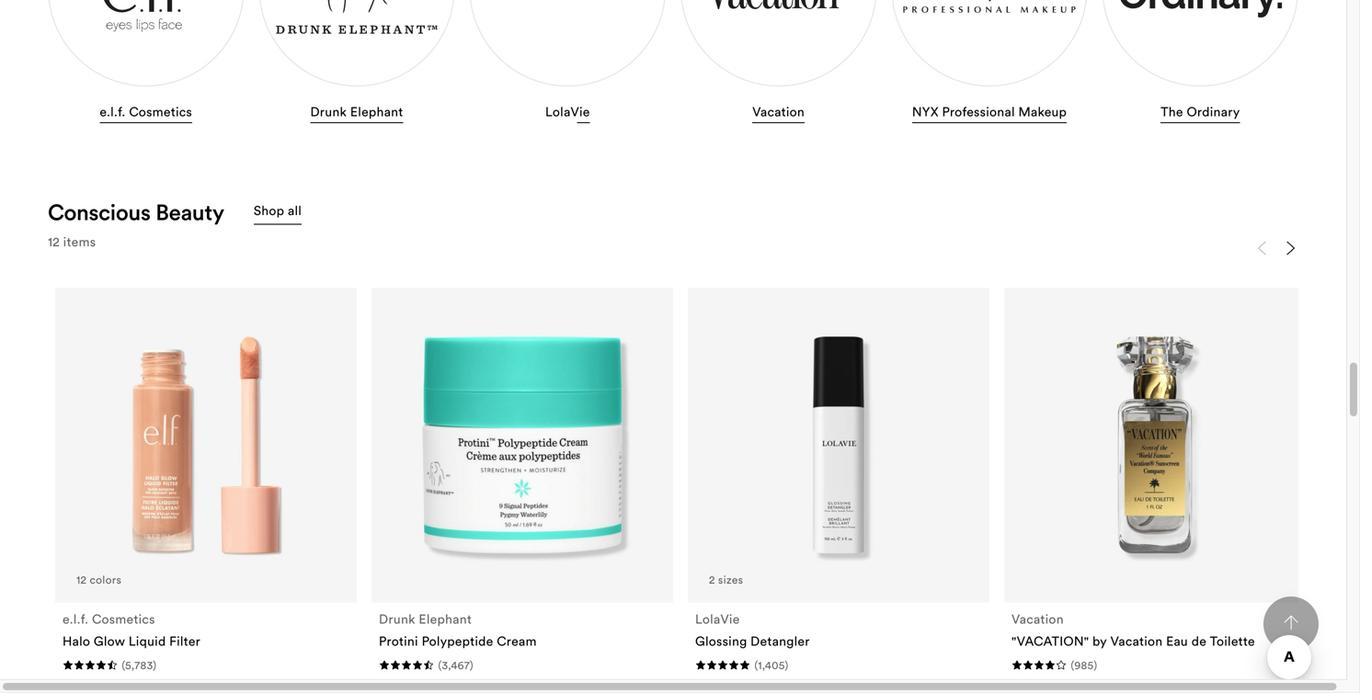 Task type: vqa. For each thing, say whether or not it's contained in the screenshot.
search field
no



Task type: describe. For each thing, give the bounding box(es) containing it.
lolavie glossing detangler image
[[718, 325, 960, 566]]

professional
[[943, 103, 1016, 120]]

1,405
[[758, 659, 785, 673]]

e.l.f. for e.l.f. cosmetics halo glow liquid filter
[[63, 612, 89, 628]]

( for by
[[1071, 659, 1075, 673]]

by
[[1093, 634, 1108, 650]]

liquid
[[129, 634, 166, 650]]

3,467
[[442, 659, 470, 673]]

( 3,467 )
[[438, 659, 474, 673]]

next slide image
[[1285, 241, 1299, 256]]

beauty
[[156, 198, 224, 226]]

lolavie glossing detangler
[[696, 612, 810, 650]]

) for "vacation"
[[1095, 659, 1098, 673]]

conscious beauty product carousel region
[[48, 235, 1307, 694]]

e.l.f. cosmetics halo glow liquid filter
[[63, 612, 201, 650]]

items
[[63, 234, 96, 250]]

de
[[1192, 634, 1207, 650]]

nyx
[[913, 103, 939, 120]]

filter
[[169, 634, 201, 650]]

halo
[[63, 634, 90, 650]]

all
[[288, 202, 302, 219]]

sizes
[[719, 573, 744, 587]]

shop
[[254, 202, 285, 219]]

nyx professional makeup
[[913, 103, 1068, 120]]

"vacation"
[[1012, 634, 1090, 650]]

shop all
[[254, 202, 302, 219]]

the ordinary
[[1161, 103, 1241, 120]]

shop all link
[[254, 200, 302, 225]]

drunk elephant link
[[259, 0, 455, 126]]

( 985 )
[[1071, 659, 1098, 673]]

985
[[1075, 659, 1095, 673]]

lolavie for lolavie
[[546, 103, 590, 120]]

protini
[[379, 634, 419, 650]]

drunk elephant protini polypeptide cream
[[379, 612, 537, 650]]

12 for 12 items
[[48, 234, 60, 250]]

back to top image
[[1285, 616, 1299, 631]]

colors
[[90, 573, 122, 587]]

detangler
[[751, 634, 810, 650]]

e.l.f. cosmetics halo glow liquid filter image
[[85, 325, 327, 566]]

( 5,783 )
[[122, 659, 157, 673]]



Task type: locate. For each thing, give the bounding box(es) containing it.
1 vertical spatial elephant
[[419, 612, 472, 628]]

e.l.f. inside e.l.f. cosmetics halo glow liquid filter
[[63, 612, 89, 628]]

3 ) from the left
[[785, 659, 789, 673]]

1 vertical spatial vacation
[[1012, 612, 1065, 628]]

previous slide image
[[1255, 241, 1270, 256]]

1 horizontal spatial drunk
[[379, 612, 416, 628]]

e.l.f.
[[100, 103, 126, 120], [63, 612, 89, 628]]

)
[[153, 659, 157, 673], [470, 659, 474, 673], [785, 659, 789, 673], [1095, 659, 1098, 673]]

1 vertical spatial lolavie
[[696, 612, 740, 628]]

12 inside the 'conscious beauty product carousel' region
[[76, 573, 87, 587]]

0 vertical spatial 12
[[48, 234, 60, 250]]

e.l.f. inside "link"
[[100, 103, 126, 120]]

12 left "colors"
[[76, 573, 87, 587]]

0 horizontal spatial drunk
[[311, 103, 347, 120]]

0 horizontal spatial lolavie
[[546, 103, 590, 120]]

( down polypeptide
[[438, 659, 442, 673]]

0 vertical spatial e.l.f.
[[100, 103, 126, 120]]

glow
[[94, 634, 125, 650]]

12
[[48, 234, 60, 250], [76, 573, 87, 587]]

conscious
[[48, 198, 151, 226]]

2 horizontal spatial vacation
[[1111, 634, 1164, 650]]

( down detangler
[[755, 659, 758, 673]]

vacation "vacation" by vacation eau de toilette image
[[1035, 325, 1277, 566]]

) down polypeptide
[[470, 659, 474, 673]]

( for halo
[[122, 659, 125, 673]]

1 vertical spatial e.l.f.
[[63, 612, 89, 628]]

lolavie link
[[470, 0, 666, 126]]

lolavie inside lolavie glossing detangler
[[696, 612, 740, 628]]

lolavie
[[546, 103, 590, 120], [696, 612, 740, 628]]

1 horizontal spatial 12
[[76, 573, 87, 587]]

12 for 12 colors
[[76, 573, 87, 587]]

e.l.f. cosmetics
[[100, 103, 192, 120]]

cosmetics inside the e.l.f. cosmetics "link"
[[129, 103, 192, 120]]

1 vertical spatial 12
[[76, 573, 87, 587]]

makeup
[[1019, 103, 1068, 120]]

) for glossing
[[785, 659, 789, 673]]

4 ( from the left
[[1071, 659, 1075, 673]]

conscious beauty
[[48, 198, 224, 226]]

2
[[709, 573, 716, 587]]

1 ) from the left
[[153, 659, 157, 673]]

ordinary
[[1187, 103, 1241, 120]]

2 ) from the left
[[470, 659, 474, 673]]

) for elephant
[[470, 659, 474, 673]]

vacation for vacation "vacation" by vacation eau de toilette
[[1012, 612, 1065, 628]]

lolavie inside 'link'
[[546, 103, 590, 120]]

0 vertical spatial cosmetics
[[129, 103, 192, 120]]

1 horizontal spatial lolavie
[[696, 612, 740, 628]]

0 horizontal spatial elephant
[[351, 103, 404, 120]]

0 vertical spatial elephant
[[351, 103, 404, 120]]

vacation
[[753, 103, 805, 120], [1012, 612, 1065, 628], [1111, 634, 1164, 650]]

cosmetics for e.l.f. cosmetics halo glow liquid filter
[[92, 612, 155, 628]]

drunk elephant
[[311, 103, 404, 120]]

( for detangler
[[755, 659, 758, 673]]

1 vertical spatial cosmetics
[[92, 612, 155, 628]]

cream
[[497, 634, 537, 650]]

2 vertical spatial vacation
[[1111, 634, 1164, 650]]

1 horizontal spatial e.l.f.
[[100, 103, 126, 120]]

0 vertical spatial lolavie
[[546, 103, 590, 120]]

12 items
[[48, 234, 96, 250]]

( down "vacation"
[[1071, 659, 1075, 673]]

drunk inside drunk elephant link
[[311, 103, 347, 120]]

) for cosmetics
[[153, 659, 157, 673]]

0 horizontal spatial e.l.f.
[[63, 612, 89, 628]]

1 ( from the left
[[122, 659, 125, 673]]

) down liquid
[[153, 659, 157, 673]]

1 vertical spatial drunk
[[379, 612, 416, 628]]

0 horizontal spatial 12
[[48, 234, 60, 250]]

e.l.f. cosmetics link
[[48, 0, 244, 126]]

(
[[122, 659, 125, 673], [438, 659, 442, 673], [755, 659, 758, 673], [1071, 659, 1075, 673]]

drunk for drunk elephant
[[311, 103, 347, 120]]

1 horizontal spatial vacation
[[1012, 612, 1065, 628]]

vacation link
[[681, 0, 877, 126]]

drunk for drunk elephant protini polypeptide cream
[[379, 612, 416, 628]]

( 1,405 )
[[755, 659, 789, 673]]

3 ( from the left
[[755, 659, 758, 673]]

glossing
[[696, 634, 748, 650]]

elephant
[[351, 103, 404, 120], [419, 612, 472, 628]]

( down 'glow'
[[122, 659, 125, 673]]

toilette
[[1211, 634, 1256, 650]]

drunk elephant protini polypeptide cream image
[[402, 325, 643, 566]]

cosmetics for e.l.f. cosmetics
[[129, 103, 192, 120]]

12 colors
[[76, 573, 122, 587]]

vacation for vacation
[[753, 103, 805, 120]]

e.l.f. for e.l.f. cosmetics
[[100, 103, 126, 120]]

the ordinary link
[[1103, 0, 1299, 126]]

1 horizontal spatial elephant
[[419, 612, 472, 628]]

lolavie for lolavie glossing detangler
[[696, 612, 740, 628]]

0 vertical spatial drunk
[[311, 103, 347, 120]]

2 sizes
[[709, 573, 744, 587]]

cosmetics
[[129, 103, 192, 120], [92, 612, 155, 628]]

drunk
[[311, 103, 347, 120], [379, 612, 416, 628]]

) down detangler
[[785, 659, 789, 673]]

4 ) from the left
[[1095, 659, 1098, 673]]

0 vertical spatial vacation
[[753, 103, 805, 120]]

nyx professional makeup link
[[892, 0, 1088, 126]]

5,783
[[125, 659, 153, 673]]

elephant for drunk elephant protini polypeptide cream
[[419, 612, 472, 628]]

12 left items
[[48, 234, 60, 250]]

the
[[1161, 103, 1184, 120]]

elephant for drunk elephant
[[351, 103, 404, 120]]

vacation "vacation" by vacation eau de toilette
[[1012, 612, 1256, 650]]

eau
[[1167, 634, 1189, 650]]

2 ( from the left
[[438, 659, 442, 673]]

( for protini
[[438, 659, 442, 673]]

) down by
[[1095, 659, 1098, 673]]

polypeptide
[[422, 634, 494, 650]]

0 horizontal spatial vacation
[[753, 103, 805, 120]]

elephant inside drunk elephant link
[[351, 103, 404, 120]]

elephant inside drunk elephant protini polypeptide cream
[[419, 612, 472, 628]]

drunk inside drunk elephant protini polypeptide cream
[[379, 612, 416, 628]]

cosmetics inside e.l.f. cosmetics halo glow liquid filter
[[92, 612, 155, 628]]



